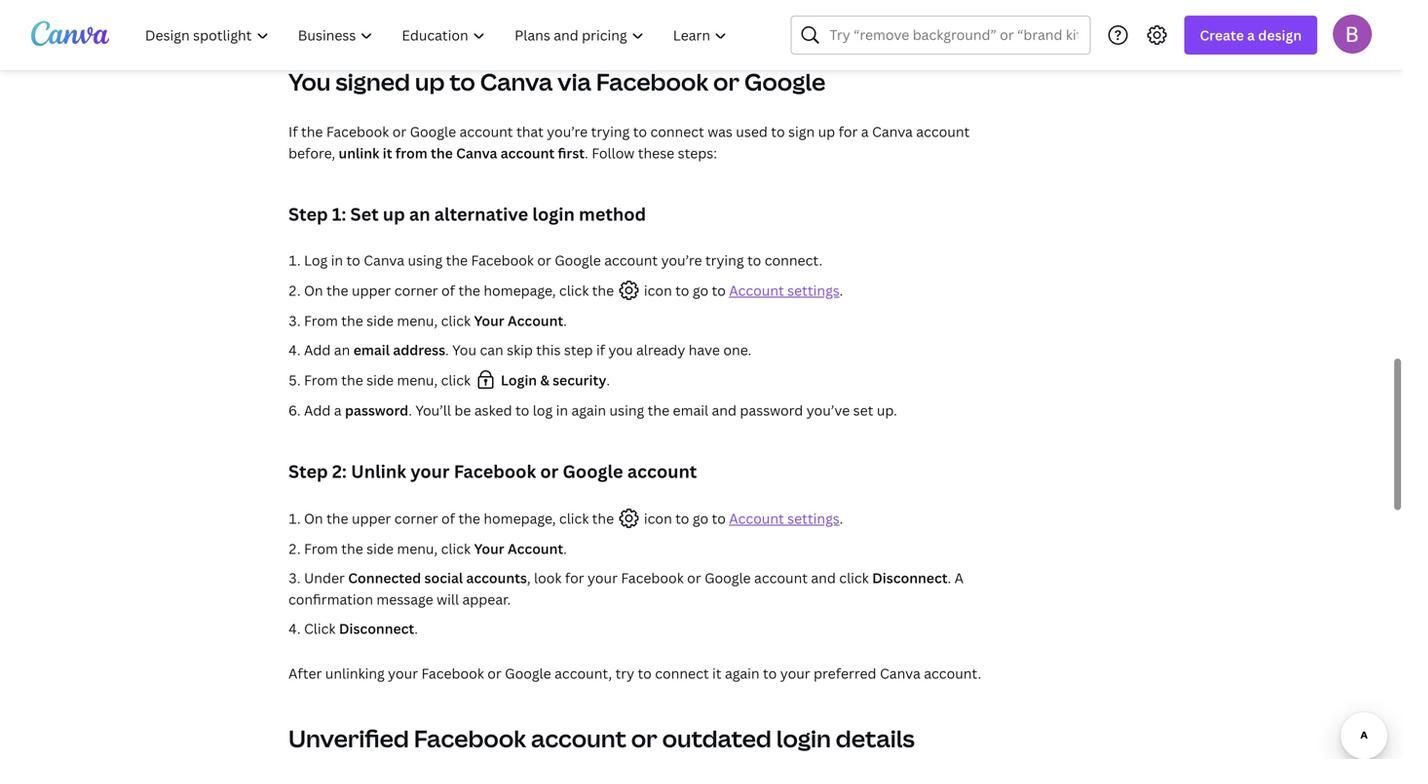 Task type: locate. For each thing, give the bounding box(es) containing it.
a right sign
[[862, 122, 869, 141]]

up right set
[[383, 202, 405, 226]]

you're
[[547, 122, 588, 141], [662, 251, 702, 270]]

the up under connected social accounts , look for your facebook or google account and click disconnect
[[592, 509, 614, 528]]

1 vertical spatial again
[[725, 664, 760, 683]]

bob builder image
[[1334, 14, 1373, 53]]

skip
[[507, 341, 533, 359]]

google
[[745, 66, 826, 97], [410, 122, 456, 141], [555, 251, 601, 270], [563, 460, 624, 484], [705, 569, 751, 587], [505, 664, 552, 683]]

from up under
[[304, 540, 338, 558]]

1 vertical spatial side
[[367, 371, 394, 390]]

add up from the side menu, click
[[304, 341, 331, 359]]

1 vertical spatial upper
[[352, 509, 391, 528]]

you left can
[[453, 341, 477, 359]]

the
[[301, 122, 323, 141], [431, 144, 453, 162], [446, 251, 468, 270], [327, 281, 349, 300], [459, 281, 481, 300], [592, 281, 614, 300], [342, 312, 363, 330], [342, 371, 363, 390], [648, 401, 670, 420], [327, 509, 349, 528], [459, 509, 481, 528], [592, 509, 614, 528], [342, 540, 363, 558]]

1 add from the top
[[304, 341, 331, 359]]

0 vertical spatial settings
[[788, 281, 840, 300]]

1 vertical spatial from
[[304, 371, 338, 390]]

for right the look
[[565, 569, 585, 587]]

1 your from the top
[[474, 312, 505, 330]]

side
[[367, 312, 394, 330], [367, 371, 394, 390], [367, 540, 394, 558]]

0 horizontal spatial in
[[331, 251, 343, 270]]

0 vertical spatial connect
[[651, 122, 705, 141]]

to go to up have
[[676, 281, 726, 300]]

1 horizontal spatial email
[[673, 401, 709, 420]]

0 vertical spatial icon
[[641, 281, 673, 300]]

homepage, down log in to canva using the facebook or google account you're trying to connect.
[[484, 281, 556, 300]]

from down log at the top left of the page
[[304, 312, 338, 330]]

a
[[1248, 26, 1256, 44], [862, 122, 869, 141], [334, 401, 342, 420]]

to go to
[[676, 281, 726, 300], [676, 509, 726, 528]]

2 settings from the top
[[788, 509, 840, 528]]

up.
[[877, 401, 898, 420]]

2 add from the top
[[304, 401, 331, 420]]

0 vertical spatial for
[[839, 122, 858, 141]]

up down top level navigation element in the top of the page
[[415, 66, 445, 97]]

0 vertical spatial on the upper corner of the homepage, click the
[[304, 281, 614, 300]]

connect inside if the facebook or google account that you're trying to connect was used to sign up for a canva account before,
[[651, 122, 705, 141]]

you up if on the left top of the page
[[289, 66, 331, 97]]

in right log at the top left of the page
[[331, 251, 343, 270]]

again
[[572, 401, 607, 420], [725, 664, 760, 683]]

account,
[[555, 664, 612, 683]]

2 vertical spatial from
[[304, 540, 338, 558]]

0 horizontal spatial using
[[408, 251, 443, 270]]

0 vertical spatial add
[[304, 341, 331, 359]]

1 vertical spatial on the upper corner of the homepage, click the
[[304, 509, 614, 528]]

to go to up under connected social accounts , look for your facebook or google account and click disconnect
[[676, 509, 726, 528]]

connect up steps:
[[651, 122, 705, 141]]

unlinking
[[325, 664, 385, 683]]

0 vertical spatial account settings link
[[729, 281, 840, 300]]

account settings .
[[729, 281, 844, 300], [729, 509, 844, 528]]

it
[[383, 144, 392, 162], [713, 664, 722, 683]]

1 vertical spatial using
[[610, 401, 645, 420]]

2 horizontal spatial up
[[819, 122, 836, 141]]

on down log at the top left of the page
[[304, 281, 323, 300]]

0 vertical spatial you're
[[547, 122, 588, 141]]

1 horizontal spatial and
[[812, 569, 836, 587]]

settings
[[788, 281, 840, 300], [788, 509, 840, 528]]

upper down unlink
[[352, 509, 391, 528]]

0 horizontal spatial it
[[383, 144, 392, 162]]

go up under connected social accounts , look for your facebook or google account and click disconnect
[[693, 509, 709, 528]]

1 horizontal spatial an
[[409, 202, 431, 226]]

step
[[564, 341, 593, 359]]

1 vertical spatial an
[[334, 341, 350, 359]]

click up 'social'
[[441, 540, 471, 558]]

email up from the side menu, click
[[354, 341, 390, 359]]

1 upper from the top
[[352, 281, 391, 300]]

or
[[714, 66, 740, 97], [393, 122, 407, 141], [538, 251, 552, 270], [541, 460, 559, 484], [688, 569, 702, 587], [488, 664, 502, 683], [632, 723, 658, 755]]

add a password . you'll be asked to log in again using the email and password you've set up.
[[304, 401, 898, 420]]

0 vertical spatial of
[[442, 281, 455, 300]]

canva left account.
[[880, 664, 921, 683]]

add
[[304, 341, 331, 359], [304, 401, 331, 420]]

2 password from the left
[[740, 401, 804, 420]]

icon up the already
[[641, 281, 673, 300]]

2 horizontal spatial a
[[1248, 26, 1256, 44]]

0 vertical spatial homepage,
[[484, 281, 556, 300]]

homepage, down step 2: unlink your facebook or google account
[[484, 509, 556, 528]]

it up outdated
[[713, 664, 722, 683]]

your right unlink
[[411, 460, 450, 484]]

click
[[560, 281, 589, 300], [441, 312, 471, 330], [441, 371, 471, 390], [560, 509, 589, 528], [441, 540, 471, 558], [840, 569, 869, 587]]

via
[[558, 66, 592, 97]]

1 side from the top
[[367, 312, 394, 330]]

unlink
[[351, 460, 407, 484]]

create
[[1201, 26, 1245, 44]]

1 vertical spatial from the side menu, click your account .
[[304, 540, 567, 558]]

on
[[304, 281, 323, 300], [304, 509, 323, 528]]

0 horizontal spatial a
[[334, 401, 342, 420]]

go
[[693, 281, 709, 300], [693, 509, 709, 528]]

side up address
[[367, 312, 394, 330]]

1 vertical spatial to go to
[[676, 509, 726, 528]]

1 vertical spatial a
[[862, 122, 869, 141]]

from the side menu, click
[[304, 371, 474, 390]]

appear.
[[463, 590, 511, 609]]

for
[[839, 122, 858, 141], [565, 569, 585, 587]]

1 vertical spatial you
[[453, 341, 477, 359]]

corner down unlink
[[395, 509, 438, 528]]

Try "remove background" or "brand kit" search field
[[830, 17, 1079, 54]]

0 horizontal spatial up
[[383, 202, 405, 226]]

1 horizontal spatial password
[[740, 401, 804, 420]]

1 vertical spatial on
[[304, 509, 323, 528]]

0 horizontal spatial you
[[289, 66, 331, 97]]

0 horizontal spatial again
[[572, 401, 607, 420]]

menu,
[[397, 312, 438, 330], [397, 371, 438, 390], [397, 540, 438, 558]]

2 vertical spatial up
[[383, 202, 405, 226]]

0 vertical spatial from
[[304, 312, 338, 330]]

of up address
[[442, 281, 455, 300]]

0 vertical spatial from the side menu, click your account .
[[304, 312, 567, 330]]

set
[[854, 401, 874, 420]]

0 vertical spatial a
[[1248, 26, 1256, 44]]

icon
[[641, 281, 673, 300], [641, 509, 673, 528]]

first
[[558, 144, 585, 162]]

step left 1:
[[289, 202, 328, 226]]

canva inside if the facebook or google account that you're trying to connect was used to sign up for a canva account before,
[[873, 122, 913, 141]]

1 step from the top
[[289, 202, 328, 226]]

1 horizontal spatial trying
[[706, 251, 744, 270]]

under connected social accounts , look for your facebook or google account and click disconnect
[[304, 569, 948, 587]]

trying inside if the facebook or google account that you're trying to connect was used to sign up for a canva account before,
[[591, 122, 630, 141]]

1 to go to from the top
[[676, 281, 726, 300]]

2 your from the top
[[474, 540, 505, 558]]

an up from the side menu, click
[[334, 341, 350, 359]]

connect
[[651, 122, 705, 141], [655, 664, 709, 683]]

0 horizontal spatial trying
[[591, 122, 630, 141]]

0 vertical spatial you
[[289, 66, 331, 97]]

0 horizontal spatial disconnect
[[339, 620, 415, 638]]

your
[[474, 312, 505, 330], [474, 540, 505, 558]]

for right sign
[[839, 122, 858, 141]]

add down from the side menu, click
[[304, 401, 331, 420]]

if the facebook or google account that you're trying to connect was used to sign up for a canva account before,
[[289, 122, 970, 162]]

upper
[[352, 281, 391, 300], [352, 509, 391, 528]]

1 horizontal spatial you're
[[662, 251, 702, 270]]

login
[[533, 202, 575, 226], [777, 723, 832, 755]]

0 vertical spatial upper
[[352, 281, 391, 300]]

account
[[460, 122, 513, 141], [917, 122, 970, 141], [501, 144, 555, 162], [605, 251, 658, 270], [628, 460, 697, 484], [755, 569, 808, 587], [531, 723, 627, 755]]

1 homepage, from the top
[[484, 281, 556, 300]]

email down have
[[673, 401, 709, 420]]

2 upper from the top
[[352, 509, 391, 528]]

2 vertical spatial side
[[367, 540, 394, 558]]

in
[[331, 251, 343, 270], [556, 401, 568, 420]]

1 on from the top
[[304, 281, 323, 300]]

0 vertical spatial account settings .
[[729, 281, 844, 300]]

step left the '2:'
[[289, 460, 328, 484]]

1 horizontal spatial login
[[777, 723, 832, 755]]

1 horizontal spatial for
[[839, 122, 858, 141]]

to
[[450, 66, 476, 97], [633, 122, 647, 141], [772, 122, 785, 141], [347, 251, 361, 270], [748, 251, 762, 270], [676, 281, 690, 300], [712, 281, 726, 300], [516, 401, 530, 420], [676, 509, 690, 528], [712, 509, 726, 528], [638, 664, 652, 683], [763, 664, 777, 683]]

1 vertical spatial up
[[819, 122, 836, 141]]

1 vertical spatial it
[[713, 664, 722, 683]]

2 icon from the top
[[641, 509, 673, 528]]

canva right sign
[[873, 122, 913, 141]]

1 from the side menu, click your account . from the top
[[304, 312, 567, 330]]

the down the '2:'
[[327, 509, 349, 528]]

up inside if the facebook or google account that you're trying to connect was used to sign up for a canva account before,
[[819, 122, 836, 141]]

0 vertical spatial go
[[693, 281, 709, 300]]

account
[[729, 281, 785, 300], [508, 312, 564, 330], [729, 509, 785, 528], [508, 540, 564, 558]]

a for create a design
[[1248, 26, 1256, 44]]

from the side menu, click your account . up 'social'
[[304, 540, 567, 558]]

go up have
[[693, 281, 709, 300]]

1 from from the top
[[304, 312, 338, 330]]

2 account settings link from the top
[[729, 509, 840, 528]]

1 vertical spatial homepage,
[[484, 509, 556, 528]]

1 account settings link from the top
[[729, 281, 840, 300]]

password left you've
[[740, 401, 804, 420]]

1 horizontal spatial up
[[415, 66, 445, 97]]

used
[[736, 122, 768, 141]]

unverified
[[289, 723, 409, 755]]

step 2: unlink your facebook or google account
[[289, 460, 697, 484]]

1 vertical spatial corner
[[395, 509, 438, 528]]

1 horizontal spatial it
[[713, 664, 722, 683]]

your
[[411, 460, 450, 484], [588, 569, 618, 587], [388, 664, 418, 683], [781, 664, 811, 683]]

1 go from the top
[[693, 281, 709, 300]]

account settings link
[[729, 281, 840, 300], [729, 509, 840, 528]]

1 horizontal spatial in
[[556, 401, 568, 420]]

upper down set
[[352, 281, 391, 300]]

an right set
[[409, 202, 431, 226]]

0 horizontal spatial email
[[354, 341, 390, 359]]

you're up first
[[547, 122, 588, 141]]

disconnect left a
[[873, 569, 948, 587]]

1 vertical spatial go
[[693, 509, 709, 528]]

corner up address
[[395, 281, 438, 300]]

from the side menu, click your account . up address
[[304, 312, 567, 330]]

your left preferred
[[781, 664, 811, 683]]

account.
[[925, 664, 982, 683]]

again up outdated
[[725, 664, 760, 683]]

a inside if the facebook or google account that you're trying to connect was used to sign up for a canva account before,
[[862, 122, 869, 141]]

click up address
[[441, 312, 471, 330]]

trying left connect.
[[706, 251, 744, 270]]

1 horizontal spatial disconnect
[[873, 569, 948, 587]]

add for add an
[[304, 341, 331, 359]]

login left details
[[777, 723, 832, 755]]

2 on from the top
[[304, 509, 323, 528]]

0 vertical spatial step
[[289, 202, 328, 226]]

password
[[345, 401, 409, 420], [740, 401, 804, 420]]

an
[[409, 202, 431, 226], [334, 341, 350, 359]]

facebook inside if the facebook or google account that you're trying to connect was used to sign up for a canva account before,
[[327, 122, 389, 141]]

icon up under connected social accounts , look for your facebook or google account and click disconnect
[[641, 509, 673, 528]]

it left from
[[383, 144, 392, 162]]

1 vertical spatial menu,
[[397, 371, 438, 390]]

side up connected at the bottom left
[[367, 540, 394, 558]]

menu, down address
[[397, 371, 438, 390]]

from up the '2:'
[[304, 371, 338, 390]]

using down step 1: set up an alternative login method
[[408, 251, 443, 270]]

menu, up 'social'
[[397, 540, 438, 558]]

3 menu, from the top
[[397, 540, 438, 558]]

2 account settings . from the top
[[729, 509, 844, 528]]

unlink it from the canva account first . follow these steps:
[[339, 144, 718, 162]]

3 side from the top
[[367, 540, 394, 558]]

2 step from the top
[[289, 460, 328, 484]]

1 vertical spatial account settings link
[[729, 509, 840, 528]]

1 on the upper corner of the homepage, click the from the top
[[304, 281, 614, 300]]

on the upper corner of the homepage, click the up can
[[304, 281, 614, 300]]

you'll
[[416, 401, 451, 420]]

connected
[[348, 569, 421, 587]]

.
[[585, 144, 589, 162], [840, 281, 844, 300], [564, 312, 567, 330], [446, 341, 449, 359], [607, 371, 610, 390], [409, 401, 412, 420], [840, 509, 844, 528], [564, 540, 567, 558], [948, 569, 952, 587], [415, 620, 418, 638]]

using down you
[[610, 401, 645, 420]]

alternative
[[435, 202, 529, 226]]

1 vertical spatial trying
[[706, 251, 744, 270]]

2:
[[332, 460, 347, 484]]

your up can
[[474, 312, 505, 330]]

a down from the side menu, click
[[334, 401, 342, 420]]

trying up follow
[[591, 122, 630, 141]]

0 horizontal spatial you're
[[547, 122, 588, 141]]

a inside dropdown button
[[1248, 26, 1256, 44]]

1 vertical spatial you're
[[662, 251, 702, 270]]

1 menu, from the top
[[397, 312, 438, 330]]

up
[[415, 66, 445, 97], [819, 122, 836, 141], [383, 202, 405, 226]]

0 vertical spatial your
[[474, 312, 505, 330]]

step 1: set up an alternative login method
[[289, 202, 647, 226]]

before,
[[289, 144, 335, 162]]

set
[[351, 202, 379, 226]]

look
[[534, 569, 562, 587]]

email
[[354, 341, 390, 359], [673, 401, 709, 420]]

0 horizontal spatial login
[[533, 202, 575, 226]]

up right sign
[[819, 122, 836, 141]]

step
[[289, 202, 328, 226], [289, 460, 328, 484]]

1 password from the left
[[345, 401, 409, 420]]

you signed up to canva via facebook or google
[[289, 66, 826, 97]]

you're inside if the facebook or google account that you're trying to connect was used to sign up for a canva account before,
[[547, 122, 588, 141]]

address
[[393, 341, 446, 359]]

connect.
[[765, 251, 823, 270]]

follow
[[592, 144, 635, 162]]

again down security
[[572, 401, 607, 420]]

disconnect
[[873, 569, 948, 587], [339, 620, 415, 638]]

click disconnect .
[[304, 620, 418, 638]]

0 horizontal spatial password
[[345, 401, 409, 420]]

0 vertical spatial side
[[367, 312, 394, 330]]

1 vertical spatial disconnect
[[339, 620, 415, 638]]

in right log
[[556, 401, 568, 420]]

0 vertical spatial trying
[[591, 122, 630, 141]]

1 vertical spatial icon
[[641, 509, 673, 528]]

on the upper corner of the homepage, click the down step 2: unlink your facebook or google account
[[304, 509, 614, 528]]

0 vertical spatial login
[[533, 202, 575, 226]]

1 vertical spatial for
[[565, 569, 585, 587]]

1 vertical spatial step
[[289, 460, 328, 484]]

you
[[289, 66, 331, 97], [453, 341, 477, 359]]

of up 'social'
[[442, 509, 455, 528]]

login up log in to canva using the facebook or google account you're trying to connect.
[[533, 202, 575, 226]]

on up under
[[304, 509, 323, 528]]

menu, up address
[[397, 312, 438, 330]]

the right if on the left top of the page
[[301, 122, 323, 141]]

0 vertical spatial up
[[415, 66, 445, 97]]

canva down set
[[364, 251, 405, 270]]

you're up the already
[[662, 251, 702, 270]]

0 vertical spatial an
[[409, 202, 431, 226]]

and
[[712, 401, 737, 420], [812, 569, 836, 587]]

1 horizontal spatial again
[[725, 664, 760, 683]]

1 vertical spatial settings
[[788, 509, 840, 528]]

0 vertical spatial and
[[712, 401, 737, 420]]

side down address
[[367, 371, 394, 390]]

a left the design
[[1248, 26, 1256, 44]]

disconnect down message
[[339, 620, 415, 638]]

connect right try
[[655, 664, 709, 683]]

password down from the side menu, click
[[345, 401, 409, 420]]

0 vertical spatial on
[[304, 281, 323, 300]]

2 homepage, from the top
[[484, 509, 556, 528]]

1 icon from the top
[[641, 281, 673, 300]]

your up accounts
[[474, 540, 505, 558]]

1 vertical spatial of
[[442, 509, 455, 528]]

under
[[304, 569, 345, 587]]

you've
[[807, 401, 850, 420]]

1 vertical spatial your
[[474, 540, 505, 558]]

2 vertical spatial menu,
[[397, 540, 438, 558]]

0 vertical spatial corner
[[395, 281, 438, 300]]

on the upper corner of the homepage, click the
[[304, 281, 614, 300], [304, 509, 614, 528]]

log
[[533, 401, 553, 420]]



Task type: vqa. For each thing, say whether or not it's contained in the screenshot.
Digital
no



Task type: describe. For each thing, give the bounding box(es) containing it.
details
[[836, 723, 915, 755]]

the down step 1: set up an alternative login method
[[446, 251, 468, 270]]

message
[[377, 590, 434, 609]]

you
[[609, 341, 633, 359]]

1 corner from the top
[[395, 281, 438, 300]]

click
[[304, 620, 336, 638]]

your right unlinking
[[388, 664, 418, 683]]

the up under
[[342, 540, 363, 558]]

1 vertical spatial in
[[556, 401, 568, 420]]

unverified facebook account or outdated login details
[[289, 723, 915, 755]]

add an email address . you can skip this step if you already have one.
[[304, 341, 752, 359]]

asked
[[475, 401, 512, 420]]

2 corner from the top
[[395, 509, 438, 528]]

login
[[501, 371, 537, 390]]

the up can
[[459, 281, 481, 300]]

0 horizontal spatial an
[[334, 341, 350, 359]]

1 of from the top
[[442, 281, 455, 300]]

the up from the side menu, click
[[342, 312, 363, 330]]

step for step 2: unlink your facebook or google account
[[289, 460, 328, 484]]

1 settings from the top
[[788, 281, 840, 300]]

0 vertical spatial disconnect
[[873, 569, 948, 587]]

&
[[541, 371, 550, 390]]

will
[[437, 590, 459, 609]]

or inside if the facebook or google account that you're trying to connect was used to sign up for a canva account before,
[[393, 122, 407, 141]]

the down the already
[[648, 401, 670, 420]]

2 on the upper corner of the homepage, click the from the top
[[304, 509, 614, 528]]

social
[[425, 569, 463, 587]]

accounts
[[467, 569, 527, 587]]

signed
[[336, 66, 410, 97]]

be
[[455, 401, 471, 420]]

canva up that
[[480, 66, 553, 97]]

one.
[[724, 341, 752, 359]]

these
[[638, 144, 675, 162]]

0 vertical spatial email
[[354, 341, 390, 359]]

login & security
[[498, 371, 607, 390]]

0 vertical spatial again
[[572, 401, 607, 420]]

1 account settings . from the top
[[729, 281, 844, 300]]

the up the '2:'
[[342, 371, 363, 390]]

security
[[553, 371, 607, 390]]

try
[[616, 664, 635, 683]]

have
[[689, 341, 720, 359]]

the down step 2: unlink your facebook or google account
[[459, 509, 481, 528]]

icon for 2nd account settings link from the bottom
[[641, 281, 673, 300]]

0 horizontal spatial for
[[565, 569, 585, 587]]

2 to go to from the top
[[676, 509, 726, 528]]

google inside if the facebook or google account that you're trying to connect was used to sign up for a canva account before,
[[410, 122, 456, 141]]

steps:
[[678, 144, 718, 162]]

if
[[597, 341, 606, 359]]

can
[[480, 341, 504, 359]]

2 of from the top
[[442, 509, 455, 528]]

your right the look
[[588, 569, 618, 587]]

a for add a password . you'll be asked to log in again using the email and password you've set up.
[[334, 401, 342, 420]]

2 from from the top
[[304, 371, 338, 390]]

design
[[1259, 26, 1303, 44]]

this
[[537, 341, 561, 359]]

that
[[517, 122, 544, 141]]

1 horizontal spatial you
[[453, 341, 477, 359]]

1 horizontal spatial using
[[610, 401, 645, 420]]

already
[[637, 341, 686, 359]]

click up preferred
[[840, 569, 869, 587]]

outdated
[[663, 723, 772, 755]]

icon for first account settings link from the bottom
[[641, 509, 673, 528]]

log in to canva using the facebook or google account you're trying to connect.
[[304, 251, 823, 270]]

upper for first account settings link from the bottom
[[352, 509, 391, 528]]

from
[[396, 144, 428, 162]]

preferred
[[814, 664, 877, 683]]

1 vertical spatial email
[[673, 401, 709, 420]]

on for 2nd account settings link from the bottom
[[304, 281, 323, 300]]

add for add a
[[304, 401, 331, 420]]

step for step 1: set up an alternative login method
[[289, 202, 328, 226]]

1:
[[332, 202, 346, 226]]

0 vertical spatial it
[[383, 144, 392, 162]]

0 horizontal spatial and
[[712, 401, 737, 420]]

the inside if the facebook or google account that you're trying to connect was used to sign up for a canva account before,
[[301, 122, 323, 141]]

method
[[579, 202, 647, 226]]

click up the be
[[441, 371, 471, 390]]

,
[[527, 569, 531, 587]]

2 side from the top
[[367, 371, 394, 390]]

log
[[304, 251, 328, 270]]

0 vertical spatial using
[[408, 251, 443, 270]]

0 vertical spatial in
[[331, 251, 343, 270]]

create a design button
[[1185, 16, 1318, 55]]

unlink
[[339, 144, 380, 162]]

2 menu, from the top
[[397, 371, 438, 390]]

for inside if the facebook or google account that you're trying to connect was used to sign up for a canva account before,
[[839, 122, 858, 141]]

was
[[708, 122, 733, 141]]

a
[[955, 569, 964, 587]]

. inside . a confirmation message will appear.
[[948, 569, 952, 587]]

sign
[[789, 122, 815, 141]]

create a design
[[1201, 26, 1303, 44]]

after unlinking your facebook or google account, try to connect it again to your preferred canva account.
[[289, 664, 982, 683]]

confirmation
[[289, 590, 373, 609]]

2 from the side menu, click your account . from the top
[[304, 540, 567, 558]]

on for first account settings link from the bottom
[[304, 509, 323, 528]]

click up the look
[[560, 509, 589, 528]]

. a confirmation message will appear.
[[289, 569, 964, 609]]

canva up alternative
[[456, 144, 498, 162]]

1 vertical spatial login
[[777, 723, 832, 755]]

the right from
[[431, 144, 453, 162]]

if
[[289, 122, 298, 141]]

1 vertical spatial connect
[[655, 664, 709, 683]]

1 vertical spatial and
[[812, 569, 836, 587]]

the down log in to canva using the facebook or google account you're trying to connect.
[[592, 281, 614, 300]]

top level navigation element
[[133, 16, 744, 55]]

click down log in to canva using the facebook or google account you're trying to connect.
[[560, 281, 589, 300]]

upper for 2nd account settings link from the bottom
[[352, 281, 391, 300]]

2 go from the top
[[693, 509, 709, 528]]

the down log at the top left of the page
[[327, 281, 349, 300]]

3 from from the top
[[304, 540, 338, 558]]

after
[[289, 664, 322, 683]]



